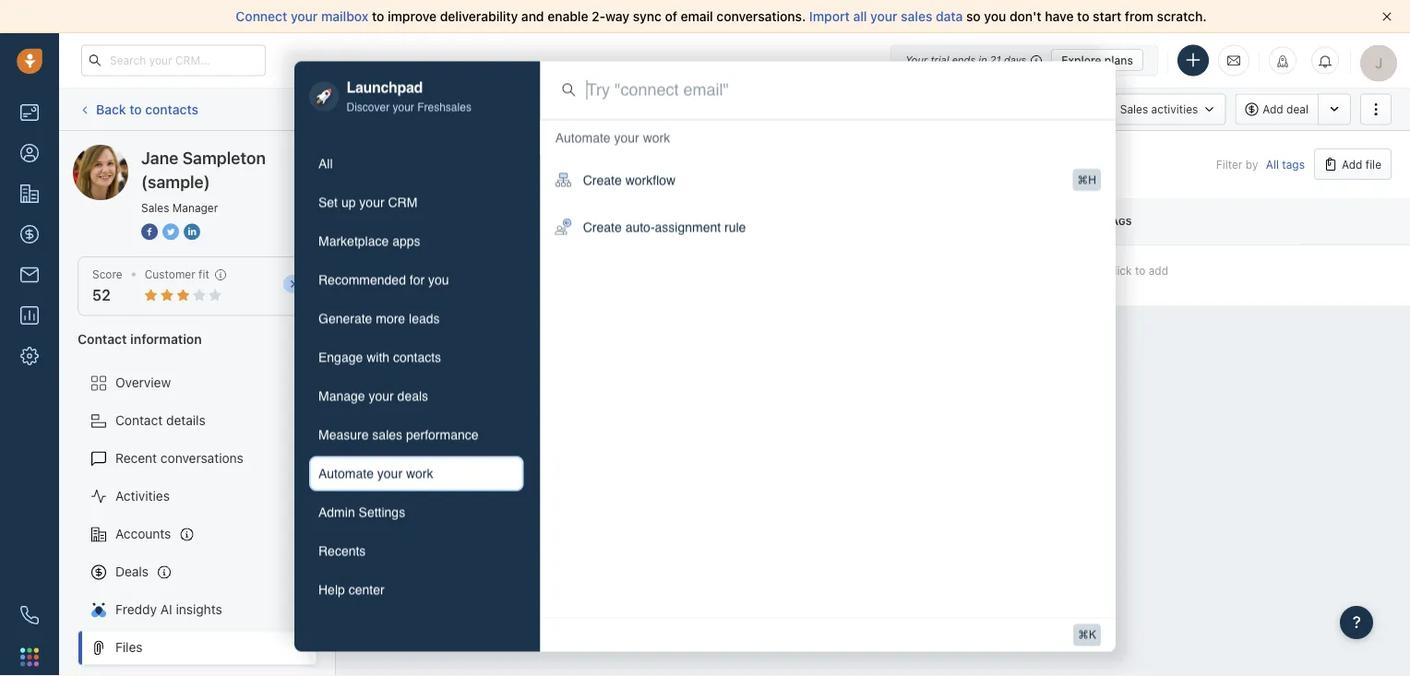 Task type: describe. For each thing, give the bounding box(es) containing it.
auto-
[[626, 220, 655, 235]]

add
[[1149, 264, 1169, 277]]

ai
[[160, 602, 172, 618]]

1 horizontal spatial all
[[1267, 158, 1280, 171]]

your trial ends in 21 days
[[906, 54, 1027, 66]]

rule
[[725, 220, 746, 235]]

so
[[967, 9, 981, 24]]

create for create workflow
[[583, 173, 622, 188]]

center
[[349, 583, 385, 598]]

Search your CRM... text field
[[81, 45, 266, 76]]

file
[[1366, 158, 1382, 171]]

attach
[[438, 267, 472, 280]]

create for create auto-assignment rule
[[583, 220, 622, 235]]

press-command-k-to-open-and-close element
[[1074, 624, 1101, 647]]

information
[[130, 331, 202, 346]]

customer fit
[[145, 268, 209, 281]]

to left add
[[1136, 264, 1146, 277]]

sampleton
[[183, 148, 266, 168]]

up
[[342, 195, 356, 210]]

and
[[522, 9, 544, 24]]

sales for sales activities
[[1121, 103, 1149, 116]]

contacts?
[[514, 267, 566, 280]]

recent
[[115, 451, 157, 466]]

how to attach files to contacts?
[[397, 267, 566, 280]]

you inside the recommended for you button
[[428, 273, 449, 288]]

performance
[[406, 428, 479, 443]]

have
[[1045, 9, 1074, 24]]

settings
[[359, 506, 405, 520]]

score
[[92, 268, 123, 281]]

freshworks switcher image
[[20, 648, 39, 667]]

(sample)
[[141, 172, 210, 192]]

close image
[[1383, 12, 1392, 21]]

52
[[92, 287, 111, 304]]

add file
[[1342, 158, 1382, 171]]

automate for automate your work button
[[319, 467, 374, 482]]

crm
[[388, 195, 418, 210]]

your inside list of options list box
[[614, 131, 640, 145]]

help center button
[[309, 573, 524, 608]]

to left the start
[[1078, 9, 1090, 24]]

import all your sales data link
[[810, 9, 967, 24]]

⌘ for k
[[1078, 629, 1089, 642]]

click to add
[[1107, 264, 1169, 277]]

engage with contacts
[[319, 351, 441, 365]]

activities
[[1152, 103, 1199, 116]]

deals
[[398, 389, 428, 404]]

score 52
[[92, 268, 123, 304]]

to inside back to contacts link
[[129, 101, 142, 117]]

contacts for engage with contacts
[[393, 351, 441, 365]]

measure sales performance
[[319, 428, 479, 443]]

of
[[665, 9, 678, 24]]

to right 'files' in the top left of the page
[[500, 267, 511, 280]]

⌘ h
[[1078, 173, 1097, 186]]

h
[[1089, 173, 1097, 186]]

⌘ k
[[1078, 629, 1097, 642]]

all
[[854, 9, 867, 24]]

deliverability
[[440, 9, 518, 24]]

files
[[475, 267, 497, 280]]

measure
[[319, 428, 369, 443]]

generate more leads button
[[309, 302, 524, 337]]

contact for contact details
[[115, 413, 163, 428]]

automate for list of options list box
[[556, 131, 611, 145]]

contact details
[[115, 413, 206, 428]]

work for list of options list box
[[643, 131, 670, 145]]

admin settings button
[[309, 495, 524, 531]]

automate your work for list of options list box
[[556, 131, 670, 145]]

freddy
[[115, 602, 157, 618]]

Try "connect email" field
[[587, 78, 1094, 102]]

engage with contacts button
[[309, 340, 524, 375]]

ends
[[953, 54, 976, 66]]

customer
[[145, 268, 195, 281]]

create workflow
[[583, 173, 676, 188]]

back to contacts link
[[78, 95, 199, 124]]

add for add deal
[[1263, 103, 1284, 116]]

automate your work heading inside list of options list box
[[556, 129, 670, 147]]

jane
[[141, 148, 179, 168]]

facebook circled image
[[141, 222, 158, 241]]

freshsales
[[417, 101, 472, 114]]

21
[[990, 54, 1001, 66]]

all button
[[309, 146, 524, 182]]

manage your deals
[[319, 389, 428, 404]]

overview
[[115, 375, 171, 391]]

email
[[681, 9, 713, 24]]

add deal
[[1263, 103, 1309, 116]]

explore
[[1062, 54, 1102, 66]]

files
[[115, 640, 143, 656]]

set up your crm
[[319, 195, 418, 210]]

linkedin circled image
[[184, 222, 200, 241]]

click
[[1107, 264, 1132, 277]]

improve
[[388, 9, 437, 24]]

how to attach files to contacts? link
[[397, 266, 566, 285]]



Task type: vqa. For each thing, say whether or not it's contained in the screenshot.
the topmost Create
yes



Task type: locate. For each thing, give the bounding box(es) containing it.
help center
[[319, 583, 385, 598]]

fit
[[199, 268, 209, 281]]

automate your work button
[[309, 457, 524, 492]]

contacts up manage your deals button
[[393, 351, 441, 365]]

0 vertical spatial contact
[[78, 331, 127, 346]]

0 horizontal spatial sales
[[372, 428, 403, 443]]

generate
[[319, 312, 372, 327]]

1 horizontal spatial you
[[985, 9, 1007, 24]]

sales up facebook circled image
[[141, 201, 169, 214]]

freddy ai insights
[[115, 602, 222, 618]]

details
[[166, 413, 206, 428]]

filter
[[1217, 158, 1243, 171]]

0 horizontal spatial you
[[428, 273, 449, 288]]

1 vertical spatial contact
[[115, 413, 163, 428]]

recommended
[[319, 273, 406, 288]]

1 horizontal spatial sales
[[901, 9, 933, 24]]

automate your work inside list of options list box
[[556, 131, 670, 145]]

to right the how
[[424, 267, 435, 280]]

⌘ inside press-command-k-to-open-and-close element
[[1078, 629, 1089, 642]]

you
[[985, 9, 1007, 24], [428, 273, 449, 288]]

52 button
[[92, 287, 111, 304]]

manage
[[319, 389, 365, 404]]

add left file
[[1342, 158, 1363, 171]]

tab list containing all
[[309, 146, 524, 608]]

0 horizontal spatial add
[[1263, 103, 1284, 116]]

import
[[810, 9, 850, 24]]

activities
[[115, 489, 170, 504]]

tags
[[1107, 216, 1132, 227]]

tags
[[1283, 158, 1305, 171]]

recommended for you
[[319, 273, 449, 288]]

sales down manage your deals
[[372, 428, 403, 443]]

phone element
[[11, 597, 48, 634]]

automate your work for automate your work button
[[319, 467, 433, 482]]

k
[[1089, 629, 1097, 642]]

plans
[[1105, 54, 1134, 66]]

add
[[1263, 103, 1284, 116], [1342, 158, 1363, 171]]

in
[[979, 54, 988, 66]]

sales inside button
[[372, 428, 403, 443]]

contact information
[[78, 331, 202, 346]]

1 horizontal spatial sales
[[1121, 103, 1149, 116]]

tab list
[[309, 146, 524, 608]]

contacts for back to contacts
[[145, 101, 199, 117]]

explore plans link
[[1052, 49, 1144, 71]]

1 create from the top
[[583, 173, 622, 188]]

work
[[643, 131, 670, 145], [643, 131, 670, 145], [406, 467, 433, 482]]

accounts
[[115, 527, 171, 542]]

0 vertical spatial you
[[985, 9, 1007, 24]]

work for automate your work button
[[406, 467, 433, 482]]

from
[[1125, 9, 1154, 24]]

0 horizontal spatial contacts
[[145, 101, 199, 117]]

insights
[[176, 602, 222, 618]]

name
[[355, 217, 383, 227]]

sales left data
[[901, 9, 933, 24]]

contacts
[[145, 101, 199, 117], [393, 351, 441, 365]]

0 vertical spatial add
[[1263, 103, 1284, 116]]

more
[[376, 312, 405, 327]]

for
[[410, 273, 425, 288]]

contact
[[78, 331, 127, 346], [115, 413, 163, 428]]

to right back
[[129, 101, 142, 117]]

automate your work heading
[[556, 129, 670, 147], [556, 129, 670, 147]]

set
[[319, 195, 338, 210]]

marketplace
[[319, 234, 389, 249]]

0 vertical spatial contacts
[[145, 101, 199, 117]]

connect
[[236, 9, 287, 24]]

work inside list of options list box
[[643, 131, 670, 145]]

all up set
[[319, 157, 333, 171]]

contacts inside button
[[393, 351, 441, 365]]

2 create from the top
[[583, 220, 622, 235]]

1 horizontal spatial contacts
[[393, 351, 441, 365]]

sales for sales manager
[[141, 201, 169, 214]]

data
[[936, 9, 963, 24]]

0 vertical spatial sales
[[901, 9, 933, 24]]

filter by all tags
[[1217, 158, 1305, 171]]

0 vertical spatial ⌘
[[1078, 173, 1089, 186]]

automate your work inside button
[[319, 467, 433, 482]]

leads
[[409, 312, 440, 327]]

⌘ inside list of options list box
[[1078, 173, 1089, 186]]

add file button
[[1315, 149, 1392, 180]]

create left the workflow
[[583, 173, 622, 188]]

to right mailbox
[[372, 9, 384, 24]]

add deal button
[[1236, 94, 1318, 125]]

mailbox
[[321, 9, 369, 24]]

you right for
[[428, 273, 449, 288]]

1 vertical spatial contacts
[[393, 351, 441, 365]]

conversations
[[161, 451, 244, 466]]

automate
[[556, 131, 611, 145], [556, 131, 611, 145], [319, 467, 374, 482]]

0 vertical spatial sales
[[1121, 103, 1149, 116]]

create auto-assignment rule
[[583, 220, 746, 235]]

contacts down the search your crm... 'text box' at the top left of page
[[145, 101, 199, 117]]

contact for contact information
[[78, 331, 127, 346]]

workflow
[[626, 173, 676, 188]]

0 horizontal spatial sales
[[141, 201, 169, 214]]

1 vertical spatial you
[[428, 273, 449, 288]]

0 vertical spatial create
[[583, 173, 622, 188]]

sales left activities
[[1121, 103, 1149, 116]]

contact down 52
[[78, 331, 127, 346]]

phone image
[[20, 607, 39, 625]]

trial
[[931, 54, 950, 66]]

deals
[[115, 565, 149, 580]]

jane sampleton (sample)
[[141, 148, 266, 192]]

all inside button
[[319, 157, 333, 171]]

help
[[319, 583, 345, 598]]

explore plans
[[1062, 54, 1134, 66]]

1 ⌘ from the top
[[1078, 173, 1089, 186]]

sales manager
[[141, 201, 218, 214]]

start
[[1093, 9, 1122, 24]]

marketplace apps button
[[309, 224, 524, 259]]

all tags link
[[1267, 158, 1305, 171]]

back to contacts
[[96, 101, 199, 117]]

owner
[[677, 217, 713, 227]]

manager
[[172, 201, 218, 214]]

1 vertical spatial sales
[[141, 201, 169, 214]]

1 vertical spatial add
[[1342, 158, 1363, 171]]

recent conversations
[[115, 451, 244, 466]]

marketplace apps
[[319, 234, 421, 249]]

your inside the launchpad discover your freshsales
[[393, 101, 414, 114]]

create left auto-
[[583, 220, 622, 235]]

add for add file
[[1342, 158, 1363, 171]]

engage
[[319, 351, 363, 365]]

contact up recent
[[115, 413, 163, 428]]

add left deal
[[1263, 103, 1284, 116]]

all right by
[[1267, 158, 1280, 171]]

automate inside button
[[319, 467, 374, 482]]

launchpad discover your freshsales
[[347, 79, 472, 114]]

manage your deals button
[[309, 379, 524, 414]]

sales activities button
[[1093, 94, 1236, 125], [1093, 94, 1226, 125]]

to
[[372, 9, 384, 24], [1078, 9, 1090, 24], [129, 101, 142, 117], [1136, 264, 1146, 277], [424, 267, 435, 280], [500, 267, 511, 280]]

work inside button
[[406, 467, 433, 482]]

recommended for you button
[[309, 263, 524, 298]]

don't
[[1010, 9, 1042, 24]]

1 vertical spatial create
[[583, 220, 622, 235]]

1 vertical spatial sales
[[372, 428, 403, 443]]

list of options list box
[[541, 119, 1116, 250]]

twitter circled image
[[162, 222, 179, 241]]

1 vertical spatial ⌘
[[1078, 629, 1089, 642]]

recents button
[[309, 534, 524, 569]]

⌘ for h
[[1078, 173, 1089, 186]]

launchpad
[[347, 79, 423, 96]]

email image
[[1228, 53, 1241, 68]]

sales activities
[[1121, 103, 1199, 116]]

2 ⌘ from the top
[[1078, 629, 1089, 642]]

how
[[397, 267, 421, 280]]

admin settings
[[319, 506, 405, 520]]

0 horizontal spatial all
[[319, 157, 333, 171]]

you right so
[[985, 9, 1007, 24]]

generate more leads
[[319, 312, 440, 327]]

1 horizontal spatial add
[[1342, 158, 1363, 171]]

automate inside list of options list box
[[556, 131, 611, 145]]



